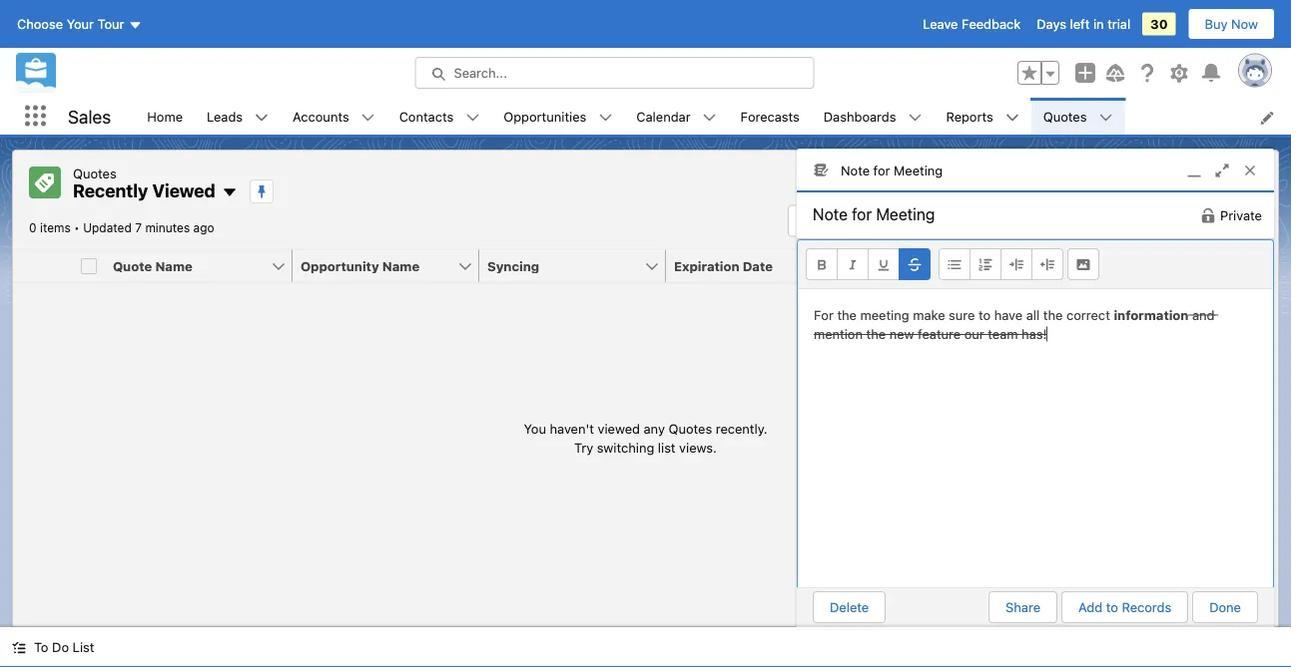 Task type: describe. For each thing, give the bounding box(es) containing it.
do
[[52, 641, 69, 656]]

text default image for dashboards
[[908, 111, 922, 125]]

opportunity name element
[[293, 250, 491, 283]]

home link
[[135, 98, 195, 135]]

list
[[658, 441, 676, 456]]

private
[[1220, 208, 1262, 223]]

item number element
[[13, 250, 73, 283]]

quotes list item
[[1031, 98, 1125, 135]]

list containing home
[[135, 98, 1291, 135]]

text default image inside to do list button
[[12, 642, 26, 656]]

days
[[1037, 16, 1066, 31]]

accounts link
[[281, 98, 361, 135]]

records
[[1122, 601, 1171, 616]]

mention
[[814, 327, 863, 342]]

sales
[[68, 106, 111, 127]]

any
[[644, 421, 665, 436]]

dashboards link
[[812, 98, 908, 135]]

have
[[994, 308, 1023, 323]]

quotes link
[[1031, 98, 1099, 135]]

expiration date element
[[666, 250, 865, 283]]

30
[[1150, 16, 1168, 31]]

recently viewed
[[73, 180, 215, 202]]

Compose text text field
[[798, 290, 1273, 588]]

make
[[913, 308, 945, 323]]

opportunities
[[504, 109, 586, 124]]

list
[[73, 641, 94, 656]]

quote name
[[113, 259, 192, 274]]

add
[[1078, 601, 1102, 616]]

meeting
[[860, 308, 909, 323]]

name for opportunity name
[[382, 259, 420, 274]]

0
[[29, 221, 37, 235]]

trial
[[1108, 16, 1130, 31]]

haven't
[[550, 421, 594, 436]]

to inside compose text 'text box'
[[979, 308, 991, 323]]

for
[[873, 163, 890, 178]]

date
[[743, 259, 773, 274]]

opportunity name button
[[293, 250, 457, 282]]

text default image for calendar
[[702, 111, 716, 125]]

feedback
[[962, 16, 1021, 31]]

add to records button
[[1061, 592, 1188, 624]]

format body element
[[939, 249, 1063, 281]]

correct
[[1066, 308, 1110, 323]]

toolbar inside note for meeting dialog
[[798, 241, 1273, 290]]

note for meeting
[[841, 163, 943, 178]]

forecasts
[[740, 109, 800, 124]]

ago
[[193, 221, 214, 235]]

quote name button
[[105, 250, 271, 282]]

you
[[524, 421, 546, 436]]

expiration date
[[674, 259, 773, 274]]

note for meeting link
[[797, 150, 1274, 193]]

Search Recently Viewed list view. search field
[[788, 205, 1027, 237]]

2 horizontal spatial the
[[1043, 308, 1063, 323]]

days left in trial
[[1037, 16, 1130, 31]]

for
[[814, 308, 834, 323]]

to
[[34, 641, 48, 656]]

total price
[[1047, 259, 1116, 274]]

expiration
[[674, 259, 739, 274]]

delete status
[[813, 592, 989, 624]]

subtotal
[[861, 259, 916, 274]]

information
[[1114, 308, 1189, 323]]

syncing element
[[479, 250, 678, 283]]

recently viewed status
[[29, 221, 83, 235]]

home
[[147, 109, 183, 124]]

opportunity
[[301, 259, 379, 274]]

syncing button
[[479, 250, 644, 282]]

name for quote name
[[155, 259, 192, 274]]

contacts list item
[[387, 98, 492, 135]]

share
[[1006, 601, 1040, 616]]

quote
[[113, 259, 152, 274]]

choose your tour button
[[16, 8, 143, 40]]

meeting
[[894, 163, 943, 178]]

text default image for reports
[[1005, 111, 1019, 125]]

leads link
[[195, 98, 255, 135]]

delete button
[[813, 592, 886, 624]]

subtotal element
[[853, 250, 1051, 283]]

recently.
[[716, 421, 767, 436]]

feature
[[918, 327, 961, 342]]

quotes inside "you haven't viewed any quotes recently. try switching list views."
[[668, 421, 712, 436]]

to inside button
[[1106, 601, 1118, 616]]

calendar link
[[624, 98, 702, 135]]

leave
[[923, 16, 958, 31]]

has!
[[1022, 327, 1047, 342]]

viewed
[[598, 421, 640, 436]]

done button
[[1192, 592, 1258, 624]]



Task type: vqa. For each thing, say whether or not it's contained in the screenshot.
New Event
no



Task type: locate. For each thing, give the bounding box(es) containing it.
group
[[1017, 61, 1059, 85]]

contacts link
[[387, 98, 466, 135]]

0 horizontal spatial the
[[837, 308, 857, 323]]

2 horizontal spatial quotes
[[1043, 109, 1087, 124]]

opportunities list item
[[492, 98, 624, 135]]

status containing you haven't viewed any quotes recently.
[[524, 419, 767, 458]]

•
[[74, 221, 80, 235]]

buy now button
[[1188, 8, 1275, 40]]

cell inside recently viewed|quotes|list view element
[[73, 250, 105, 283]]

1 horizontal spatial quotes
[[668, 421, 712, 436]]

choose
[[17, 16, 63, 31]]

7
[[135, 221, 142, 235]]

the down the "meeting" in the right top of the page
[[866, 327, 886, 342]]

the
[[837, 308, 857, 323], [1043, 308, 1063, 323], [866, 327, 886, 342]]

price
[[1083, 259, 1116, 274]]

0 vertical spatial quotes
[[1043, 109, 1087, 124]]

viewed
[[152, 180, 215, 202]]

text default image
[[908, 111, 922, 125], [1099, 111, 1113, 125], [1200, 208, 1216, 224]]

1 horizontal spatial text default image
[[1099, 111, 1113, 125]]

quotes
[[1043, 109, 1087, 124], [73, 166, 117, 181], [668, 421, 712, 436]]

quotes inside list item
[[1043, 109, 1087, 124]]

syncing
[[487, 259, 539, 274]]

left
[[1070, 16, 1090, 31]]

to up our
[[979, 308, 991, 323]]

total price button
[[1039, 250, 1204, 282]]

recently viewed|quotes|list view element
[[12, 150, 1279, 628]]

leads list item
[[195, 98, 281, 135]]

1 horizontal spatial text default image
[[702, 111, 716, 125]]

text default image inside dashboards list item
[[908, 111, 922, 125]]

action element
[[1226, 250, 1278, 283]]

reports link
[[934, 98, 1005, 135]]

expiration date button
[[666, 250, 831, 282]]

forecasts link
[[728, 98, 812, 135]]

try
[[574, 441, 593, 456]]

in
[[1093, 16, 1104, 31]]

to right add
[[1106, 601, 1118, 616]]

add to records
[[1078, 601, 1171, 616]]

tour
[[97, 16, 124, 31]]

opportunities link
[[492, 98, 598, 135]]

1 horizontal spatial to
[[1106, 601, 1118, 616]]

1 horizontal spatial the
[[866, 327, 886, 342]]

total price element
[[1039, 250, 1238, 283]]

status inside recently viewed|quotes|list view element
[[524, 419, 767, 458]]

0 horizontal spatial text default image
[[12, 642, 26, 656]]

text default image left "to"
[[12, 642, 26, 656]]

the inside and mention the new feature our team has!
[[866, 327, 886, 342]]

1 horizontal spatial name
[[382, 259, 420, 274]]

2 horizontal spatial text default image
[[1005, 111, 1019, 125]]

new
[[889, 327, 914, 342]]

to
[[979, 308, 991, 323], [1106, 601, 1118, 616]]

contacts
[[399, 109, 454, 124]]

for the meeting make sure to have all the correct information
[[814, 308, 1189, 323]]

1 vertical spatial quotes
[[73, 166, 117, 181]]

updated
[[83, 221, 132, 235]]

text default image inside quotes list item
[[1099, 111, 1113, 125]]

reports
[[946, 109, 993, 124]]

2 vertical spatial quotes
[[668, 421, 712, 436]]

the up mention
[[837, 308, 857, 323]]

2 horizontal spatial text default image
[[1200, 208, 1216, 224]]

text default image right reports
[[1005, 111, 1019, 125]]

text default image inside reports list item
[[1005, 111, 1019, 125]]

text default image for quotes
[[1099, 111, 1113, 125]]

buy
[[1205, 16, 1228, 31]]

action image
[[1226, 250, 1278, 282]]

text default image inside note for meeting dialog
[[1200, 208, 1216, 224]]

now
[[1231, 16, 1258, 31]]

name right the opportunity at the top of the page
[[382, 259, 420, 274]]

0 horizontal spatial to
[[979, 308, 991, 323]]

toolbar
[[798, 241, 1273, 290]]

name
[[155, 259, 192, 274], [382, 259, 420, 274]]

text default image
[[702, 111, 716, 125], [1005, 111, 1019, 125], [12, 642, 26, 656]]

calendar list item
[[624, 98, 728, 135]]

dashboards list item
[[812, 98, 934, 135]]

0 horizontal spatial name
[[155, 259, 192, 274]]

reports list item
[[934, 98, 1031, 135]]

0 items • updated 7 minutes ago
[[29, 221, 214, 235]]

switching
[[597, 441, 654, 456]]

leads
[[207, 109, 243, 124]]

leave feedback
[[923, 16, 1021, 31]]

status
[[524, 419, 767, 458]]

share button
[[989, 592, 1057, 624]]

your
[[67, 16, 94, 31]]

text default image left the 'private'
[[1200, 208, 1216, 224]]

to do list button
[[0, 628, 106, 668]]

text default image right calendar
[[702, 111, 716, 125]]

choose your tour
[[17, 16, 124, 31]]

recently
[[73, 180, 148, 202]]

delete
[[830, 601, 869, 616]]

views.
[[679, 441, 717, 456]]

note for meeting dialog
[[796, 149, 1275, 639]]

cell
[[73, 250, 105, 283]]

and mention the new feature our team has!
[[814, 308, 1218, 342]]

None search field
[[788, 205, 1027, 237]]

quotes up the 'views.'
[[668, 421, 712, 436]]

0 horizontal spatial text default image
[[908, 111, 922, 125]]

quotes up updated
[[73, 166, 117, 181]]

quotes up note for meeting 'link'
[[1043, 109, 1087, 124]]

sure
[[949, 308, 975, 323]]

to do list
[[34, 641, 94, 656]]

0 horizontal spatial quotes
[[73, 166, 117, 181]]

dashboards
[[824, 109, 896, 124]]

team
[[988, 327, 1018, 342]]

search... button
[[415, 57, 814, 89]]

all
[[1026, 308, 1040, 323]]

format text element
[[806, 249, 931, 281]]

subtotal button
[[853, 250, 1017, 282]]

name down minutes
[[155, 259, 192, 274]]

total
[[1047, 259, 1079, 274]]

1 vertical spatial to
[[1106, 601, 1118, 616]]

none text field inside note for meeting dialog
[[797, 193, 1005, 237]]

our
[[964, 327, 984, 342]]

leave feedback link
[[923, 16, 1021, 31]]

None text field
[[797, 193, 1005, 237]]

2 name from the left
[[382, 259, 420, 274]]

buy now
[[1205, 16, 1258, 31]]

none search field inside recently viewed|quotes|list view element
[[788, 205, 1027, 237]]

text default image up meeting
[[908, 111, 922, 125]]

and
[[1192, 308, 1215, 323]]

accounts list item
[[281, 98, 387, 135]]

search...
[[454, 65, 507, 80]]

1 name from the left
[[155, 259, 192, 274]]

quote name element
[[105, 250, 305, 283]]

items
[[40, 221, 71, 235]]

the right all at the right top of page
[[1043, 308, 1063, 323]]

list
[[135, 98, 1291, 135]]

item number image
[[13, 250, 73, 282]]

note
[[841, 163, 870, 178]]

accounts
[[293, 109, 349, 124]]

done
[[1209, 601, 1241, 616]]

text default image inside calendar list item
[[702, 111, 716, 125]]

opportunity name
[[301, 259, 420, 274]]

0 vertical spatial to
[[979, 308, 991, 323]]

text default image up note for meeting 'link'
[[1099, 111, 1113, 125]]



